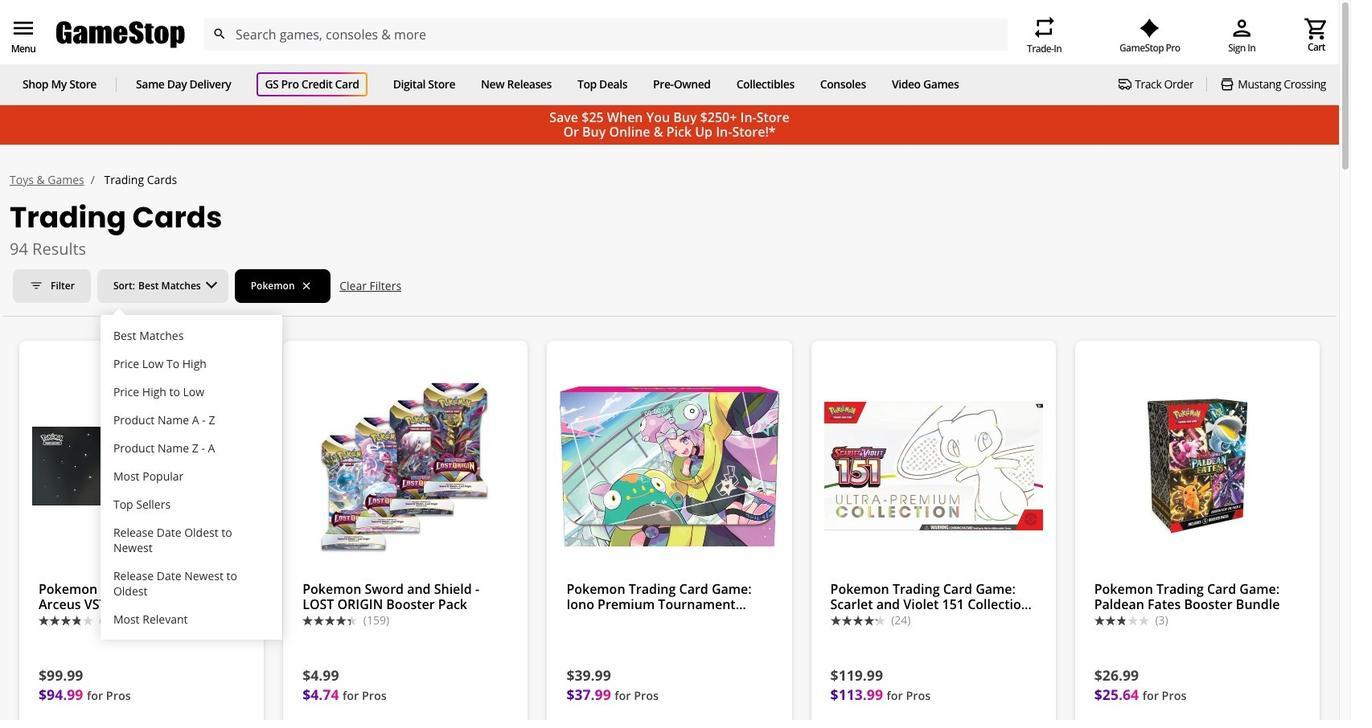 Task type: locate. For each thing, give the bounding box(es) containing it.
gamestop image
[[56, 19, 185, 50]]

None search field
[[204, 19, 1008, 51]]



Task type: vqa. For each thing, say whether or not it's contained in the screenshot.
GameStop Pro Icon
yes



Task type: describe. For each thing, give the bounding box(es) containing it.
Search games, consoles & more search field
[[236, 19, 979, 51]]

gamestop pro icon image
[[1140, 18, 1160, 38]]



